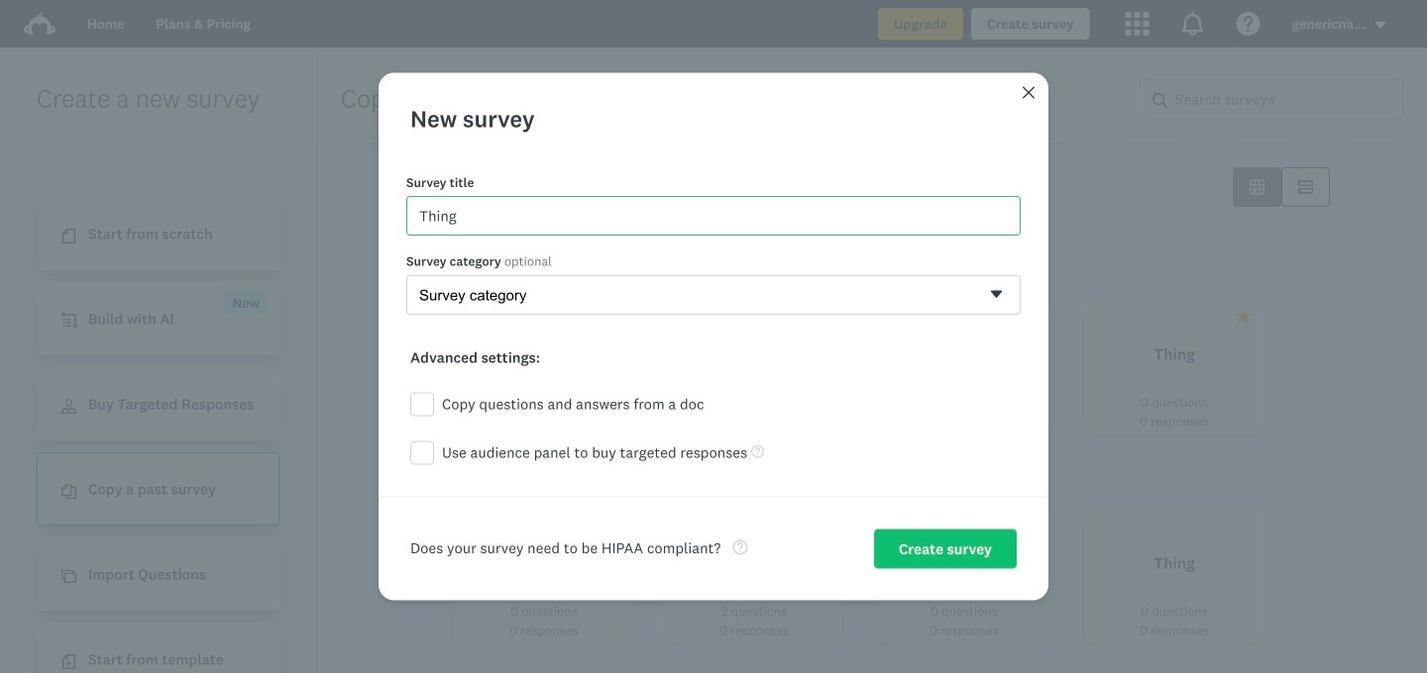 Task type: vqa. For each thing, say whether or not it's contained in the screenshot.
the bottom Lock image
no



Task type: describe. For each thing, give the bounding box(es) containing it.
documentplus image
[[61, 655, 76, 670]]

documentclone image
[[61, 485, 76, 500]]

help image
[[751, 445, 764, 458]]

clone image
[[61, 570, 76, 585]]

2 starfilled image from the top
[[1236, 518, 1251, 533]]

help icon image
[[1237, 12, 1260, 36]]

notification center icon image
[[1181, 12, 1205, 36]]

search image
[[1153, 93, 1167, 108]]

textboxmultiple image
[[1298, 180, 1313, 195]]

1 starfilled image from the top
[[1236, 309, 1251, 324]]

user image
[[61, 400, 76, 414]]



Task type: locate. For each thing, give the bounding box(es) containing it.
document image
[[61, 229, 76, 244]]

grid image
[[1250, 180, 1265, 195]]

close image
[[1021, 85, 1037, 101], [1023, 87, 1035, 99]]

dropdown arrow icon image
[[1374, 18, 1388, 32], [1375, 22, 1386, 29]]

dialog
[[379, 73, 1049, 601]]

starfilled image
[[578, 180, 593, 195], [606, 309, 620, 324], [816, 309, 831, 324], [1026, 518, 1041, 533]]

brand logo image
[[24, 8, 56, 40], [24, 12, 56, 36]]

help image
[[733, 540, 748, 555]]

Survey name field
[[406, 196, 1021, 236]]

starfilled image
[[1236, 309, 1251, 324], [1236, 518, 1251, 533]]

products icon image
[[1126, 12, 1149, 36], [1126, 12, 1149, 36]]

0 vertical spatial starfilled image
[[1236, 309, 1251, 324]]

1 brand logo image from the top
[[24, 8, 56, 40]]

2 brand logo image from the top
[[24, 12, 56, 36]]

Search surveys field
[[1167, 80, 1402, 118]]

1 vertical spatial starfilled image
[[1236, 518, 1251, 533]]



